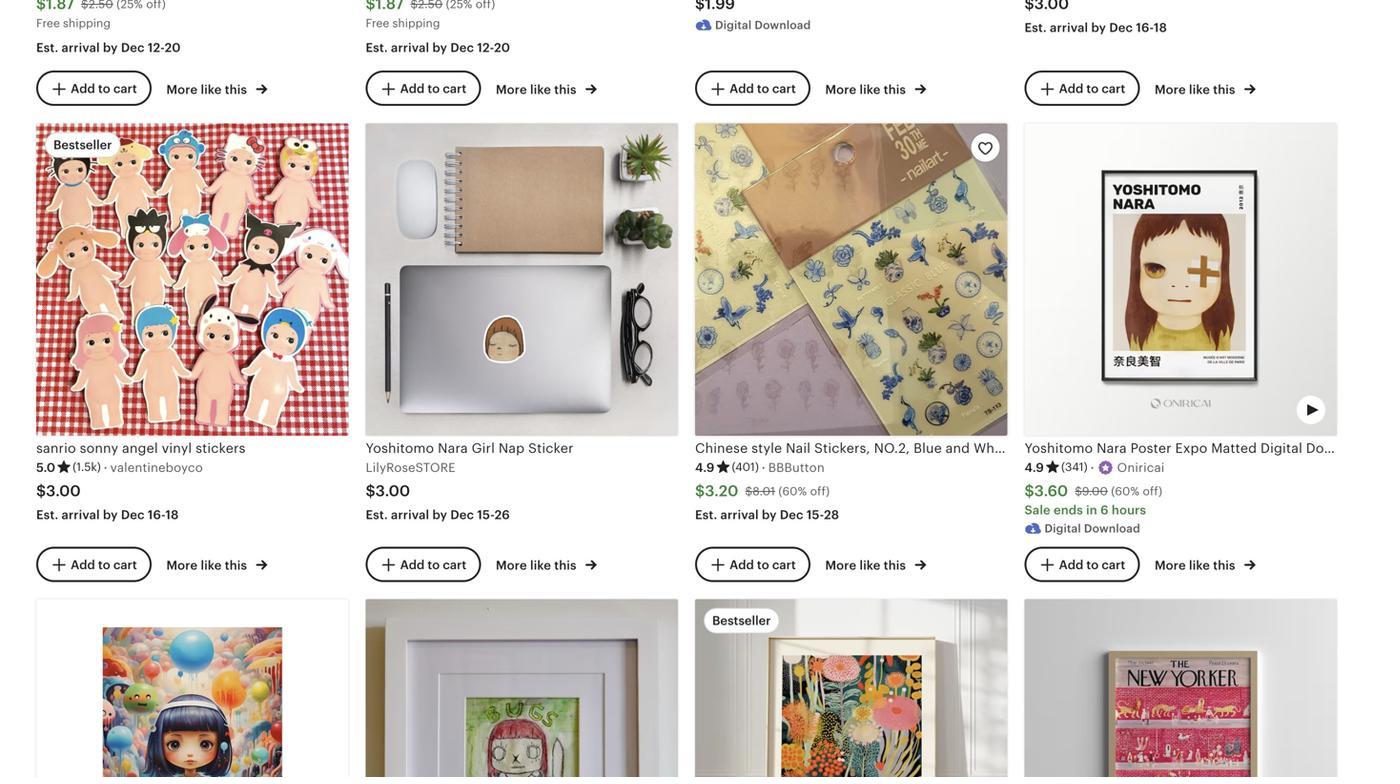 Task type: describe. For each thing, give the bounding box(es) containing it.
3.00 for sanrio
[[46, 483, 81, 500]]

18 inside $ 3.00 est. arrival by dec 16-18
[[166, 508, 179, 522]]

3.00 for yoshitomo
[[376, 483, 411, 500]]

$ 3.00 est. arrival by dec 16-18
[[36, 483, 179, 522]]

dec inside $ 3.00 est. arrival by dec 16-18
[[121, 508, 145, 522]]

sanrio
[[36, 441, 76, 456]]

sonny
[[80, 441, 118, 456]]

product video element for 3.60
[[1025, 123, 1338, 436]]

3.20
[[705, 483, 739, 500]]

est. inside $ 3.00 est. arrival by dec 16-18
[[36, 508, 58, 522]]

nara
[[438, 441, 468, 456]]

2 free shipping from the left
[[366, 17, 440, 30]]

4.9 for 3.60
[[1025, 461, 1045, 475]]

chinese style nail stickers, no.2, blue and white porcelain, lotus crane, art nail decal, self-adhesive nail sticker, women gift, 5d nails image
[[696, 123, 1008, 436]]

2 free from the left
[[366, 17, 390, 30]]

bestseller link
[[696, 600, 1008, 778]]

yoshitomo nara girl nap sticker image
[[366, 123, 678, 436]]

product video element for 3.20
[[696, 123, 1008, 436]]

yoshitomo nara poster expo matted digital download girl print japanese pop art cute decoration famous artist wall art nursery wall art image
[[1025, 123, 1338, 436]]

1 · from the left
[[104, 461, 108, 475]]

$ 3.60 $ 9.00 (60% off) sale ends in 6 hours
[[1025, 483, 1163, 518]]

1 est. arrival by dec 12-20 from the left
[[36, 41, 181, 55]]

(60% for 3.60
[[1112, 485, 1140, 498]]

1 free from the left
[[36, 17, 60, 30]]

2 shipping from the left
[[393, 17, 440, 30]]

by inside $ 3.00 est. arrival by dec 16-18
[[103, 508, 118, 522]]

5.0
[[36, 461, 55, 475]]

vibrant and dreamlike art influenced by yoshitomo nara's 3 image
[[36, 600, 349, 778]]

girl
[[472, 441, 495, 456]]

0 vertical spatial 18
[[1154, 21, 1168, 35]]

angel
[[122, 441, 158, 456]]

arrival inside $ 3.00 est. arrival by dec 15-26
[[391, 508, 430, 522]]

26
[[495, 508, 510, 522]]

0 horizontal spatial download
[[755, 19, 811, 32]]

hours
[[1112, 503, 1147, 518]]

(60% for 3.20
[[779, 485, 807, 498]]

3.60
[[1035, 483, 1069, 500]]

digital download inside digital download link
[[716, 19, 811, 32]]

in
[[1087, 503, 1098, 518]]

2 20 from the left
[[494, 41, 511, 55]]

bugs custom watercolor illustration image
[[366, 600, 678, 778]]

0 vertical spatial 16-
[[1137, 21, 1154, 35]]

(401)
[[732, 461, 759, 474]]

yoshitomo nara girl nap sticker
[[366, 441, 574, 456]]

(341)
[[1062, 461, 1088, 474]]

nap
[[499, 441, 525, 456]]

sanrio sonny angel vinyl stickers image
[[36, 123, 349, 436]]

$ for $ 3.60 $ 9.00 (60% off) sale ends in 6 hours
[[1025, 483, 1035, 500]]

2 12- from the left
[[477, 41, 494, 55]]

4.9 for 3.20
[[696, 461, 715, 475]]

$ for $ 3.20 $ 8.01 (60% off)
[[696, 483, 705, 500]]

8.01
[[753, 485, 776, 498]]



Task type: locate. For each thing, give the bounding box(es) containing it.
15- down $ 3.20 $ 8.01 (60% off)
[[807, 508, 825, 522]]

0 horizontal spatial 16-
[[148, 508, 166, 522]]

1 vertical spatial 18
[[166, 508, 179, 522]]

0 horizontal spatial bestseller
[[53, 138, 112, 152]]

1 15- from the left
[[477, 508, 495, 522]]

0 vertical spatial digital download
[[716, 19, 811, 32]]

0 horizontal spatial 12-
[[148, 41, 165, 55]]

$ down the (401)
[[746, 485, 753, 498]]

(60% inside $ 3.60 $ 9.00 (60% off) sale ends in 6 hours
[[1112, 485, 1140, 498]]

0 horizontal spatial off)
[[811, 485, 830, 498]]

0 horizontal spatial digital
[[716, 19, 752, 32]]

bestseller for 'sanrio sonny angel vinyl stickers' image at the left of the page
[[53, 138, 112, 152]]

0 vertical spatial digital
[[716, 19, 752, 32]]

stickers
[[196, 441, 246, 456]]

2 4.9 from the left
[[1025, 461, 1045, 475]]

$ down yoshitomo
[[366, 483, 376, 500]]

(60%
[[779, 485, 807, 498], [1112, 485, 1140, 498]]

bestseller for yayoi kusama print - home wall decor as abstract yayoi kusama poster - japanese wall art - yayoi kusama inspired japanese gallery wall art "image"
[[713, 614, 771, 628]]

2 15- from the left
[[807, 508, 825, 522]]

yoshitomo
[[366, 441, 434, 456]]

digital
[[716, 19, 752, 32], [1045, 522, 1082, 535]]

add to cart
[[71, 82, 137, 96], [400, 82, 467, 96], [730, 82, 796, 96], [1060, 82, 1126, 96], [71, 558, 137, 572], [400, 558, 467, 572], [730, 558, 796, 572], [1060, 558, 1126, 572]]

digital download
[[716, 19, 811, 32], [1045, 522, 1141, 535]]

0 horizontal spatial ·
[[104, 461, 108, 475]]

· for 3.20
[[762, 461, 766, 475]]

1 horizontal spatial 15-
[[807, 508, 825, 522]]

$ inside $ 3.00 est. arrival by dec 15-26
[[366, 483, 376, 500]]

0 vertical spatial download
[[755, 19, 811, 32]]

1 horizontal spatial 12-
[[477, 41, 494, 55]]

· right (341)
[[1091, 461, 1095, 475]]

off) inside $ 3.60 $ 9.00 (60% off) sale ends in 6 hours
[[1143, 485, 1163, 498]]

18
[[1154, 21, 1168, 35], [166, 508, 179, 522]]

4.9
[[696, 461, 715, 475], [1025, 461, 1045, 475]]

digital download link
[[696, 0, 1008, 40]]

product video element
[[696, 123, 1008, 436], [1025, 123, 1338, 436]]

1 horizontal spatial off)
[[1143, 485, 1163, 498]]

2 est. arrival by dec 12-20 from the left
[[366, 41, 511, 55]]

0 horizontal spatial (60%
[[779, 485, 807, 498]]

2 (60% from the left
[[1112, 485, 1140, 498]]

15- down the "girl" in the left bottom of the page
[[477, 508, 495, 522]]

$ inside $ 3.00 est. arrival by dec 16-18
[[36, 483, 46, 500]]

20
[[165, 41, 181, 55], [494, 41, 511, 55]]

off) up the hours
[[1143, 485, 1163, 498]]

like
[[201, 82, 222, 97], [530, 82, 551, 97], [860, 82, 881, 97], [1190, 82, 1211, 97], [201, 558, 222, 573], [530, 558, 551, 573], [860, 558, 881, 573], [1190, 558, 1211, 573]]

1 horizontal spatial free shipping
[[366, 17, 440, 30]]

dec
[[1110, 21, 1134, 35], [121, 41, 145, 55], [451, 41, 474, 55], [451, 508, 474, 522], [121, 508, 145, 522], [780, 508, 804, 522]]

0 horizontal spatial 4.9
[[696, 461, 715, 475]]

$ for $ 3.00 est. arrival by dec 16-18
[[36, 483, 46, 500]]

$ 3.00 est. arrival by dec 15-26
[[366, 483, 510, 522]]

2 horizontal spatial ·
[[1091, 461, 1095, 475]]

1 vertical spatial bestseller
[[713, 614, 771, 628]]

off)
[[811, 485, 830, 498], [1143, 485, 1163, 498]]

by inside $ 3.00 est. arrival by dec 15-26
[[433, 508, 448, 522]]

off) for 3.60
[[1143, 485, 1163, 498]]

est. inside $ 3.00 est. arrival by dec 15-26
[[366, 508, 388, 522]]

more like this
[[166, 82, 250, 97], [496, 82, 580, 97], [826, 82, 910, 97], [1155, 82, 1239, 97], [166, 558, 250, 573], [496, 558, 580, 573], [826, 558, 910, 573], [1155, 558, 1239, 573]]

download
[[755, 19, 811, 32], [1085, 522, 1141, 535]]

cart
[[113, 82, 137, 96], [443, 82, 467, 96], [773, 82, 796, 96], [1102, 82, 1126, 96], [113, 558, 137, 572], [443, 558, 467, 572], [773, 558, 796, 572], [1102, 558, 1126, 572]]

1 horizontal spatial download
[[1085, 522, 1141, 535]]

0 horizontal spatial 20
[[165, 41, 181, 55]]

1 horizontal spatial digital download
[[1045, 522, 1141, 535]]

more like this link
[[166, 79, 268, 98], [496, 79, 597, 98], [826, 79, 927, 98], [1155, 79, 1256, 98], [166, 555, 268, 574], [496, 555, 597, 574], [826, 555, 927, 574], [1155, 555, 1256, 574]]

1 horizontal spatial bestseller
[[713, 614, 771, 628]]

(60% inside $ 3.20 $ 8.01 (60% off)
[[779, 485, 807, 498]]

off) inside $ 3.20 $ 8.01 (60% off)
[[811, 485, 830, 498]]

1 (60% from the left
[[779, 485, 807, 498]]

add to cart button
[[36, 71, 151, 106], [366, 71, 481, 106], [696, 71, 811, 106], [1025, 71, 1140, 106], [36, 547, 151, 582], [366, 547, 481, 582], [696, 547, 811, 582], [1025, 547, 1140, 582]]

$ down 5.0
[[36, 483, 46, 500]]

12-
[[148, 41, 165, 55], [477, 41, 494, 55]]

1 horizontal spatial ·
[[762, 461, 766, 475]]

more
[[166, 82, 198, 97], [496, 82, 527, 97], [826, 82, 857, 97], [1155, 82, 1187, 97], [166, 558, 198, 573], [496, 558, 527, 573], [826, 558, 857, 573], [1155, 558, 1187, 573]]

arrival
[[1051, 21, 1089, 35], [62, 41, 100, 55], [391, 41, 430, 55], [391, 508, 430, 522], [62, 508, 100, 522], [721, 508, 759, 522]]

16-
[[1137, 21, 1154, 35], [148, 508, 166, 522]]

off) up 28
[[811, 485, 830, 498]]

1 horizontal spatial digital
[[1045, 522, 1082, 535]]

· right the (401)
[[762, 461, 766, 475]]

3.00
[[376, 483, 411, 500], [46, 483, 81, 500]]

28
[[824, 508, 840, 522]]

·
[[104, 461, 108, 475], [762, 461, 766, 475], [1091, 461, 1095, 475]]

$ 3.20 $ 8.01 (60% off)
[[696, 483, 830, 500]]

dec inside $ 3.00 est. arrival by dec 15-26
[[451, 508, 474, 522]]

3.00 inside $ 3.00 est. arrival by dec 16-18
[[46, 483, 81, 500]]

6
[[1101, 503, 1109, 518]]

0 vertical spatial bestseller
[[53, 138, 112, 152]]

(60% right '8.01'
[[779, 485, 807, 498]]

16- inside $ 3.00 est. arrival by dec 16-18
[[148, 508, 166, 522]]

sale
[[1025, 503, 1051, 518]]

0 horizontal spatial 15-
[[477, 508, 495, 522]]

off) for 3.20
[[811, 485, 830, 498]]

1 vertical spatial download
[[1085, 522, 1141, 535]]

$
[[366, 483, 376, 500], [36, 483, 46, 500], [696, 483, 705, 500], [1025, 483, 1035, 500], [746, 485, 753, 498], [1076, 485, 1083, 498]]

2 off) from the left
[[1143, 485, 1163, 498]]

sanrio sonny angel vinyl stickers
[[36, 441, 246, 456]]

0 horizontal spatial product video element
[[696, 123, 1008, 436]]

9.00
[[1083, 485, 1109, 498]]

1 4.9 from the left
[[696, 461, 715, 475]]

1 vertical spatial digital download
[[1045, 522, 1141, 535]]

1 horizontal spatial product video element
[[1025, 123, 1338, 436]]

1 vertical spatial digital
[[1045, 522, 1082, 535]]

add
[[71, 82, 95, 96], [400, 82, 425, 96], [730, 82, 754, 96], [1060, 82, 1084, 96], [71, 558, 95, 572], [400, 558, 425, 572], [730, 558, 754, 572], [1060, 558, 1084, 572]]

3 · from the left
[[1091, 461, 1095, 475]]

1 horizontal spatial free
[[366, 17, 390, 30]]

0 horizontal spatial 18
[[166, 508, 179, 522]]

· for 3.60
[[1091, 461, 1095, 475]]

$ left '8.01'
[[696, 483, 705, 500]]

0 horizontal spatial shipping
[[63, 17, 111, 30]]

bestseller
[[53, 138, 112, 152], [713, 614, 771, 628]]

1 horizontal spatial 16-
[[1137, 21, 1154, 35]]

this
[[225, 82, 247, 97], [555, 82, 577, 97], [884, 82, 907, 97], [1214, 82, 1236, 97], [225, 558, 247, 573], [555, 558, 577, 573], [884, 558, 907, 573], [1214, 558, 1236, 573]]

ends
[[1054, 503, 1084, 518]]

· right (1.5k)
[[104, 461, 108, 475]]

$ inside $ 3.20 $ 8.01 (60% off)
[[746, 485, 753, 498]]

1 horizontal spatial 18
[[1154, 21, 1168, 35]]

yayoi kusama print - home wall decor as abstract yayoi kusama poster - japanese wall art - yayoi kusama inspired japanese gallery wall art image
[[696, 600, 1008, 778]]

3.00 down 5.0
[[46, 483, 81, 500]]

est. arrival by dec 12-20
[[36, 41, 181, 55], [366, 41, 511, 55]]

15- inside $ 3.00 est. arrival by dec 15-26
[[477, 508, 495, 522]]

3.00 inside $ 3.00 est. arrival by dec 15-26
[[376, 483, 411, 500]]

(1.5k)
[[73, 461, 101, 474]]

1 horizontal spatial 20
[[494, 41, 511, 55]]

est. arrival by dec 15-28
[[696, 508, 840, 522]]

shipping
[[63, 17, 111, 30], [393, 17, 440, 30]]

1 vertical spatial 16-
[[148, 508, 166, 522]]

1 horizontal spatial shipping
[[393, 17, 440, 30]]

1 horizontal spatial 4.9
[[1025, 461, 1045, 475]]

15-
[[477, 508, 495, 522], [807, 508, 825, 522]]

1 20 from the left
[[165, 41, 181, 55]]

sticker
[[529, 441, 574, 456]]

0 horizontal spatial free
[[36, 17, 60, 30]]

1 product video element from the left
[[696, 123, 1008, 436]]

vinyl
[[162, 441, 192, 456]]

1 horizontal spatial est. arrival by dec 12-20
[[366, 41, 511, 55]]

$ for $ 3.00 est. arrival by dec 15-26
[[366, 483, 376, 500]]

1 horizontal spatial 3.00
[[376, 483, 411, 500]]

est. arrival by dec 16-18
[[1025, 21, 1168, 35]]

0 horizontal spatial est. arrival by dec 12-20
[[36, 41, 181, 55]]

1 off) from the left
[[811, 485, 830, 498]]

0 horizontal spatial digital download
[[716, 19, 811, 32]]

0 horizontal spatial free shipping
[[36, 17, 111, 30]]

by
[[1092, 21, 1107, 35], [103, 41, 118, 55], [433, 41, 448, 55], [433, 508, 448, 522], [103, 508, 118, 522], [762, 508, 777, 522]]

0 horizontal spatial 3.00
[[46, 483, 81, 500]]

free
[[36, 17, 60, 30], [366, 17, 390, 30]]

1 shipping from the left
[[63, 17, 111, 30]]

4.9 up the 3.60
[[1025, 461, 1045, 475]]

arrival inside $ 3.00 est. arrival by dec 16-18
[[62, 508, 100, 522]]

4.9 up 3.20
[[696, 461, 715, 475]]

the new yorker magazine - may 20, 1961 - vintage animals poster - aesthetic room decor - gallery wall - vintage art poster - living room image
[[1025, 600, 1338, 778]]

2 · from the left
[[762, 461, 766, 475]]

$ up "ends"
[[1076, 485, 1083, 498]]

3.00 down yoshitomo
[[376, 483, 411, 500]]

to
[[98, 82, 110, 96], [428, 82, 440, 96], [757, 82, 770, 96], [1087, 82, 1099, 96], [98, 558, 110, 572], [428, 558, 440, 572], [757, 558, 770, 572], [1087, 558, 1099, 572]]

(60% up the hours
[[1112, 485, 1140, 498]]

free shipping
[[36, 17, 111, 30], [366, 17, 440, 30]]

est.
[[1025, 21, 1047, 35], [36, 41, 58, 55], [366, 41, 388, 55], [366, 508, 388, 522], [36, 508, 58, 522], [696, 508, 718, 522]]

1 free shipping from the left
[[36, 17, 111, 30]]

2 product video element from the left
[[1025, 123, 1338, 436]]

1 12- from the left
[[148, 41, 165, 55]]

$ up sale
[[1025, 483, 1035, 500]]

1 horizontal spatial (60%
[[1112, 485, 1140, 498]]



Task type: vqa. For each thing, say whether or not it's contained in the screenshot.
the left 16-
yes



